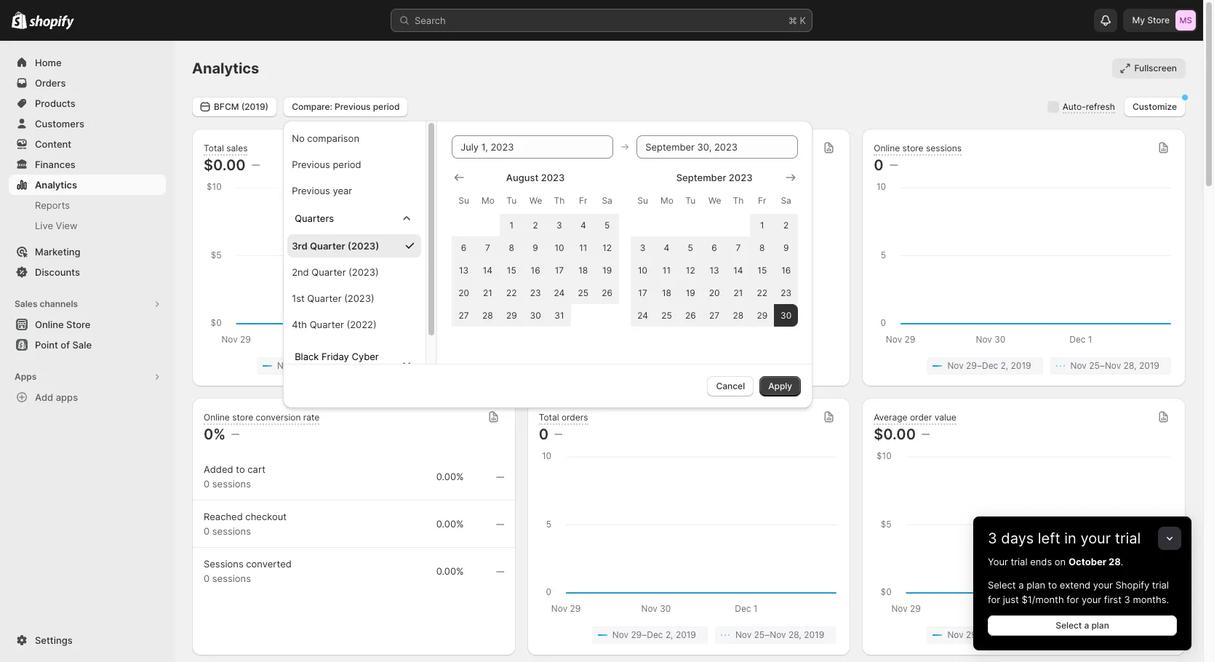Task type: describe. For each thing, give the bounding box(es) containing it.
add
[[35, 392, 53, 403]]

1 horizontal spatial 11 button
[[655, 259, 679, 281]]

discounts
[[35, 266, 80, 278]]

grid containing september
[[631, 170, 799, 326]]

trial inside 3 days left in your trial dropdown button
[[1116, 530, 1141, 547]]

9 for 1st the 9 button from the right
[[784, 242, 789, 253]]

3 inside select a plan to extend your shopify trial for just $1/month for your first 3 months.
[[1125, 594, 1131, 606]]

september 2023
[[677, 171, 753, 183]]

online store conversion rate
[[204, 412, 320, 423]]

there was no data found for this date range.
[[590, 261, 789, 272]]

0 horizontal spatial shopify image
[[12, 12, 27, 29]]

2 13 button from the left
[[703, 259, 727, 281]]

su for august
[[459, 195, 469, 206]]

no comparison button
[[288, 126, 422, 150]]

29–dec for average order value
[[967, 630, 999, 641]]

monday element for august
[[476, 187, 500, 214]]

mo for september
[[661, 195, 674, 206]]

0 horizontal spatial 12 button
[[596, 236, 619, 259]]

0 vertical spatial 11
[[580, 242, 588, 253]]

cancel button
[[708, 376, 754, 396]]

checkout
[[246, 511, 287, 523]]

september
[[677, 171, 727, 183]]

1 horizontal spatial 4 button
[[655, 236, 679, 259]]

29–dec for total orders
[[631, 630, 663, 641]]

bfcm
[[214, 101, 239, 112]]

of
[[61, 339, 70, 351]]

29–dec for online store sessions
[[967, 360, 999, 371]]

sessions inside the sessions converted 0 sessions
[[212, 573, 251, 584]]

⌘
[[789, 15, 798, 26]]

1 vertical spatial trial
[[1011, 556, 1028, 568]]

content link
[[9, 134, 166, 154]]

search
[[415, 15, 446, 26]]

6 for 2nd 6 button
[[712, 242, 718, 253]]

no comparison
[[292, 132, 360, 144]]

sessions
[[204, 558, 244, 570]]

store for online store
[[66, 319, 91, 330]]

wednesday element for september
[[703, 187, 727, 214]]

1 vertical spatial 17
[[639, 287, 648, 298]]

2 22 from the left
[[757, 287, 768, 298]]

nov 25–nov 28, 2019 button for total orders
[[715, 627, 837, 644]]

list for average order value
[[877, 627, 1172, 644]]

monday
[[295, 365, 331, 377]]

0%
[[204, 426, 226, 443]]

1 horizontal spatial 17 button
[[631, 281, 655, 304]]

28 for 2nd the 28 button from right
[[483, 310, 493, 321]]

quarters
[[295, 212, 334, 224]]

24 for leftmost 24 button
[[554, 287, 565, 298]]

sa for august 2023
[[602, 195, 613, 206]]

bfcm (2019)
[[214, 101, 269, 112]]

2 20 button from the left
[[703, 281, 727, 304]]

online store
[[35, 319, 91, 330]]

grid containing august
[[452, 170, 619, 326]]

0 inside the sessions converted 0 sessions
[[204, 573, 210, 584]]

your
[[988, 556, 1009, 568]]

1 horizontal spatial 5
[[688, 242, 694, 253]]

1 27 button from the left
[[452, 304, 476, 326]]

2nd quarter (2023) button
[[288, 260, 422, 283]]

(2023) for 3rd quarter (2023)
[[348, 240, 379, 251]]

2 14 button from the left
[[727, 259, 751, 281]]

0 horizontal spatial 11 button
[[572, 236, 596, 259]]

analytics link
[[9, 175, 166, 195]]

no
[[292, 132, 305, 144]]

sunday element for september
[[631, 187, 655, 214]]

list for online store sessions
[[877, 357, 1172, 375]]

total for 0
[[539, 412, 559, 423]]

1 vertical spatial your
[[1094, 579, 1114, 591]]

4th quarter (2022)
[[292, 318, 377, 330]]

3rd
[[292, 240, 308, 251]]

trial inside select a plan to extend your shopify trial for just $1/month for your first 3 months.
[[1153, 579, 1170, 591]]

2 for 2nd 2 button from the left
[[784, 219, 789, 230]]

2 22 button from the left
[[751, 281, 775, 304]]

1 15 from the left
[[507, 265, 517, 275]]

plan for select a plan to extend your shopify trial for just $1/month for your first 3 months.
[[1027, 579, 1046, 591]]

online store link
[[9, 314, 166, 335]]

1 horizontal spatial 11
[[663, 265, 671, 275]]

1 horizontal spatial 24 button
[[631, 304, 655, 326]]

1 16 from the left
[[531, 265, 541, 275]]

my store image
[[1176, 10, 1197, 31]]

1 7 from the left
[[485, 242, 490, 253]]

$1/month
[[1022, 594, 1065, 606]]

2 for 2nd 2 button from right
[[533, 219, 538, 230]]

select a plan to extend your shopify trial for just $1/month for your first 3 months.
[[988, 579, 1170, 606]]

4th
[[292, 318, 307, 330]]

1 28 button from the left
[[476, 304, 500, 326]]

apply button
[[760, 376, 801, 396]]

quarter for 2nd
[[312, 266, 346, 278]]

1 15 button from the left
[[500, 259, 524, 281]]

rate
[[303, 412, 320, 423]]

august 2023
[[506, 171, 565, 183]]

0 inside reached checkout 0 sessions
[[204, 526, 210, 537]]

25 for left 25 button
[[578, 287, 589, 298]]

total sales
[[204, 142, 248, 153]]

first
[[1105, 594, 1122, 606]]

sessions inside dropdown button
[[926, 142, 962, 153]]

discounts link
[[9, 262, 166, 282]]

1 1 button from the left
[[500, 214, 524, 236]]

1st
[[292, 292, 305, 304]]

added
[[204, 464, 233, 475]]

average order value
[[874, 412, 957, 423]]

0 down total orders dropdown button
[[539, 426, 549, 443]]

YYYY-MM-DD text field
[[637, 135, 799, 158]]

0 horizontal spatial 18
[[579, 265, 588, 275]]

add apps
[[35, 392, 78, 403]]

1 horizontal spatial 18 button
[[655, 281, 679, 304]]

1 6 button from the left
[[452, 236, 476, 259]]

in
[[1065, 530, 1077, 547]]

4 for leftmost 4 button
[[581, 219, 586, 230]]

2 20 from the left
[[709, 287, 720, 298]]

no change image for 0
[[555, 429, 563, 440]]

customers link
[[9, 114, 166, 134]]

0 horizontal spatial 26 button
[[596, 281, 619, 304]]

1 13 from the left
[[459, 265, 469, 275]]

2nd
[[292, 266, 309, 278]]

for inside button
[[704, 261, 716, 272]]

store for 0
[[903, 142, 924, 153]]

conversion
[[256, 412, 301, 423]]

refresh
[[1086, 101, 1116, 112]]

2 9 button from the left
[[775, 236, 799, 259]]

2 15 from the left
[[758, 265, 767, 275]]

nov 29–dec 2, 2019 for online store sessions
[[948, 360, 1032, 371]]

order
[[910, 412, 933, 423]]

(2023) for 2nd quarter (2023)
[[349, 266, 379, 278]]

0 horizontal spatial 4 button
[[572, 214, 596, 236]]

2 28 button from the left
[[727, 304, 751, 326]]

2 30 from the left
[[781, 310, 792, 321]]

0 horizontal spatial 19 button
[[596, 259, 619, 281]]

monday element for september
[[655, 187, 679, 214]]

2, for total sales
[[331, 360, 338, 371]]

previous for previous period
[[292, 158, 330, 170]]

nov 29–dec 2, 2019 button for total orders
[[592, 627, 708, 644]]

there was no data found for this date range. button
[[527, 129, 851, 386]]

1 for 1st 1 button from right
[[761, 219, 765, 230]]

26 for the 26 button to the left
[[602, 287, 613, 298]]

YYYY-MM-DD text field
[[452, 135, 614, 158]]

previous period
[[292, 158, 362, 170]]

year
[[333, 185, 352, 196]]

29 for 2nd '29' button from left
[[757, 310, 768, 321]]

3 for rightmost 3 button
[[640, 242, 646, 253]]

1 horizontal spatial 5 button
[[679, 236, 703, 259]]

a for select a plan to extend your shopify trial for just $1/month for your first 3 months.
[[1019, 579, 1024, 591]]

0 horizontal spatial 10 button
[[548, 236, 572, 259]]

2 29 button from the left
[[751, 304, 775, 326]]

28, for total sales
[[454, 360, 467, 371]]

3rd quarter (2023) button
[[288, 234, 422, 257]]

0 vertical spatial 17
[[555, 265, 564, 275]]

26 for rightmost the 26 button
[[686, 310, 696, 321]]

extend
[[1060, 579, 1091, 591]]

period inside "previous period" button
[[333, 158, 362, 170]]

21 for first 21 button from left
[[483, 287, 493, 298]]

live view
[[35, 220, 78, 231]]

previous inside dropdown button
[[335, 101, 371, 112]]

2 horizontal spatial for
[[1067, 594, 1080, 606]]

2 6 button from the left
[[703, 236, 727, 259]]

no
[[639, 261, 650, 272]]

3rd quarter (2023)
[[292, 240, 379, 251]]

3 days left in your trial element
[[974, 555, 1192, 651]]

1 horizontal spatial shopify image
[[29, 15, 74, 30]]

cart
[[248, 464, 266, 475]]

0 horizontal spatial 5
[[605, 219, 610, 230]]

2 13 from the left
[[710, 265, 720, 275]]

quarters button
[[289, 205, 420, 231]]

nov 25–nov 28, 2019 button for online store sessions
[[1051, 357, 1172, 375]]

previous for previous year
[[292, 185, 330, 196]]

select for select a plan to extend your shopify trial for just $1/month for your first 3 months.
[[988, 579, 1016, 591]]

customers
[[35, 118, 84, 130]]

$0.00 for total
[[204, 156, 246, 174]]

28 for 2nd the 28 button
[[733, 310, 744, 321]]

compare: previous period button
[[283, 96, 409, 117]]

10 for leftmost '10' button
[[555, 242, 564, 253]]

0 horizontal spatial 24 button
[[548, 281, 572, 304]]

fullscreen
[[1135, 63, 1178, 74]]

2 vertical spatial your
[[1082, 594, 1102, 606]]

my
[[1133, 15, 1146, 25]]

1 horizontal spatial 25 button
[[655, 304, 679, 326]]

products
[[35, 98, 76, 109]]

data
[[653, 261, 673, 272]]

fr for august 2023
[[579, 195, 588, 206]]

2 15 button from the left
[[751, 259, 775, 281]]

2 8 button from the left
[[751, 236, 775, 259]]

0 inside added to cart 0 sessions
[[204, 478, 210, 490]]

2 2 button from the left
[[775, 214, 799, 236]]

6 for 2nd 6 button from right
[[461, 242, 467, 253]]

9 for second the 9 button from right
[[533, 242, 538, 253]]

auto-
[[1063, 101, 1086, 112]]

1 horizontal spatial 3 button
[[631, 236, 655, 259]]

friday element for september 2023
[[751, 187, 775, 214]]

nov 25–nov 28, 2019 for total orders
[[736, 630, 825, 641]]

online for 0%
[[204, 412, 230, 423]]

31
[[555, 310, 564, 321]]

finances link
[[9, 154, 166, 175]]

previous year
[[292, 185, 352, 196]]

0.00% for added to cart
[[437, 471, 464, 483]]

marketing
[[35, 246, 80, 258]]

date
[[738, 261, 758, 272]]

add apps button
[[9, 387, 166, 408]]

0.00% for reached checkout
[[437, 518, 464, 530]]

1 horizontal spatial for
[[988, 594, 1001, 606]]

store for my store
[[1148, 15, 1170, 25]]

2 16 from the left
[[782, 265, 791, 275]]

range.
[[761, 261, 789, 272]]

23 for second 23 button from the right
[[530, 287, 541, 298]]

23 for 2nd 23 button from left
[[781, 287, 792, 298]]

period inside compare: previous period dropdown button
[[373, 101, 400, 112]]

fullscreen button
[[1113, 58, 1186, 79]]

october
[[1069, 556, 1107, 568]]

1 horizontal spatial no change image
[[496, 472, 504, 483]]

.
[[1121, 556, 1124, 568]]

point of sale link
[[9, 335, 166, 355]]

0 vertical spatial 12
[[603, 242, 612, 253]]

found
[[675, 261, 701, 272]]

1 for second 1 button from right
[[510, 219, 514, 230]]

0 horizontal spatial analytics
[[35, 179, 77, 191]]

added to cart 0 sessions
[[204, 464, 266, 490]]

no change image for order
[[922, 429, 930, 440]]

1 vertical spatial 12
[[686, 265, 696, 275]]

2 1 button from the left
[[751, 214, 775, 236]]

sa for september 2023
[[781, 195, 792, 206]]

25–nov for total orders
[[754, 630, 786, 641]]

online store sessions
[[874, 142, 962, 153]]



Task type: vqa. For each thing, say whether or not it's contained in the screenshot.


Task type: locate. For each thing, give the bounding box(es) containing it.
we for august
[[530, 195, 543, 206]]

0 horizontal spatial monday element
[[476, 187, 500, 214]]

26 button down the there
[[596, 281, 619, 304]]

online inside button
[[35, 319, 64, 330]]

tu down august
[[507, 195, 517, 206]]

2 27 button from the left
[[703, 304, 727, 326]]

average
[[874, 412, 908, 423]]

7
[[485, 242, 490, 253], [736, 242, 741, 253]]

1 14 from the left
[[483, 265, 493, 275]]

2 grid from the left
[[631, 170, 799, 326]]

sales
[[227, 142, 248, 153]]

quarter down 1st quarter (2023) at the top left of page
[[310, 318, 344, 330]]

sales channels button
[[9, 294, 166, 314]]

22 button
[[500, 281, 524, 304], [751, 281, 775, 304]]

1 vertical spatial 11
[[663, 265, 671, 275]]

26 down there was no data found for this date range.
[[686, 310, 696, 321]]

4 button up data
[[655, 236, 679, 259]]

monday element down september
[[655, 187, 679, 214]]

1 0.00% from the top
[[437, 471, 464, 483]]

select up "just"
[[988, 579, 1016, 591]]

3
[[557, 219, 562, 230], [640, 242, 646, 253], [988, 530, 998, 547], [1125, 594, 1131, 606]]

26 button
[[596, 281, 619, 304], [679, 304, 703, 326]]

12 up the there
[[603, 242, 612, 253]]

0 horizontal spatial 23 button
[[524, 281, 548, 304]]

1st quarter (2023) button
[[288, 286, 422, 310]]

orders
[[35, 77, 66, 89]]

list for total sales
[[207, 357, 501, 375]]

25–nov for online store sessions
[[1090, 360, 1122, 371]]

2 0.00% from the top
[[437, 518, 464, 530]]

saturday element for september 2023
[[775, 187, 799, 214]]

2023 for august 2023
[[541, 171, 565, 183]]

reports
[[35, 199, 70, 211]]

16 right date
[[782, 265, 791, 275]]

for left "just"
[[988, 594, 1001, 606]]

3 right first
[[1125, 594, 1131, 606]]

thursday element for september 2023
[[727, 187, 751, 214]]

nov 25–nov 28, 2019 for average order value
[[1071, 630, 1160, 641]]

analytics down finances
[[35, 179, 77, 191]]

1 23 from the left
[[530, 287, 541, 298]]

reached checkout 0 sessions
[[204, 511, 287, 537]]

0 horizontal spatial 3 button
[[548, 214, 572, 236]]

28 inside 3 days left in your trial "element"
[[1109, 556, 1121, 568]]

1 horizontal spatial 4
[[664, 242, 670, 253]]

(2023) inside 3rd quarter (2023) 'button'
[[348, 240, 379, 251]]

quarter up 1st quarter (2023) at the top left of page
[[312, 266, 346, 278]]

quarter right 1st
[[307, 292, 342, 304]]

25–nov for average order value
[[1090, 630, 1122, 641]]

2023 down yyyy-mm-dd text box
[[729, 171, 753, 183]]

comparison
[[307, 132, 360, 144]]

nov 25–nov 28, 2019 button for total sales
[[380, 357, 501, 375]]

nov 29–dec 2, 2019 button for online store sessions
[[928, 357, 1043, 375]]

store inside button
[[66, 319, 91, 330]]

cyber
[[352, 350, 379, 362]]

list for total orders
[[542, 627, 837, 644]]

0 horizontal spatial 1 button
[[500, 214, 524, 236]]

nov 25–nov 28, 2019 button for average order value
[[1051, 627, 1172, 644]]

we down september 2023
[[709, 195, 722, 206]]

1 horizontal spatial we
[[709, 195, 722, 206]]

to left cart
[[236, 464, 245, 475]]

0 horizontal spatial 5 button
[[596, 214, 619, 236]]

august
[[506, 171, 539, 183]]

1 16 button from the left
[[524, 259, 548, 281]]

0 horizontal spatial 13
[[459, 265, 469, 275]]

24 for the right 24 button
[[638, 310, 648, 321]]

to up $1/month
[[1049, 579, 1058, 591]]

8 down august
[[509, 242, 515, 253]]

28 button left 31
[[476, 304, 500, 326]]

1 27 from the left
[[459, 310, 469, 321]]

sa up the range.
[[781, 195, 792, 206]]

9 button up the range.
[[775, 236, 799, 259]]

0 horizontal spatial store
[[66, 319, 91, 330]]

previous
[[335, 101, 371, 112], [292, 158, 330, 170], [292, 185, 330, 196]]

online store sessions button
[[874, 142, 962, 155]]

sa up the there
[[602, 195, 613, 206]]

15 button
[[500, 259, 524, 281], [751, 259, 775, 281]]

saturday element up the there
[[596, 187, 619, 214]]

trial right your
[[1011, 556, 1028, 568]]

1 22 button from the left
[[500, 281, 524, 304]]

23 button
[[524, 281, 548, 304], [775, 281, 799, 304]]

1 button up the range.
[[751, 214, 775, 236]]

2 su from the left
[[638, 195, 648, 206]]

0 horizontal spatial 19
[[603, 265, 612, 275]]

28 right october
[[1109, 556, 1121, 568]]

1 button
[[500, 214, 524, 236], [751, 214, 775, 236]]

sessions converted 0 sessions
[[204, 558, 292, 584]]

2 friday element from the left
[[751, 187, 775, 214]]

grid
[[452, 170, 619, 326], [631, 170, 799, 326]]

10 right was
[[638, 265, 648, 275]]

orders
[[562, 412, 588, 423]]

total sales button
[[204, 142, 248, 155]]

2023
[[541, 171, 565, 183], [729, 171, 753, 183]]

0 horizontal spatial we
[[530, 195, 543, 206]]

22 button left 31 button
[[500, 281, 524, 304]]

24 button
[[548, 281, 572, 304], [631, 304, 655, 326]]

total for $0.00
[[204, 142, 224, 153]]

0 horizontal spatial th
[[554, 195, 565, 206]]

1 mo from the left
[[482, 195, 495, 206]]

2 sa from the left
[[781, 195, 792, 206]]

30 button
[[524, 304, 548, 326], [775, 304, 799, 326]]

2 9 from the left
[[784, 242, 789, 253]]

quarter inside 'button'
[[310, 240, 345, 251]]

there
[[590, 261, 616, 272]]

su
[[459, 195, 469, 206], [638, 195, 648, 206]]

0 horizontal spatial 29 button
[[500, 304, 524, 326]]

sessions inside added to cart 0 sessions
[[212, 478, 251, 490]]

wednesday element down august 2023
[[524, 187, 548, 214]]

12 right data
[[686, 265, 696, 275]]

1 horizontal spatial 8
[[760, 242, 765, 253]]

nov 29–dec 2, 2019 button for total sales
[[257, 357, 373, 375]]

(2023) inside 1st quarter (2023) button
[[344, 292, 375, 304]]

0 horizontal spatial tuesday element
[[500, 187, 524, 214]]

0 horizontal spatial 17 button
[[548, 259, 572, 281]]

25–nov for total sales
[[419, 360, 451, 371]]

28 left 31
[[483, 310, 493, 321]]

your up first
[[1094, 579, 1114, 591]]

total left orders
[[539, 412, 559, 423]]

3 up your
[[988, 530, 998, 547]]

2 7 from the left
[[736, 242, 741, 253]]

nov 29–dec 2, 2019 for total sales
[[277, 360, 361, 371]]

1 8 button from the left
[[500, 236, 524, 259]]

1 horizontal spatial analytics
[[192, 60, 259, 77]]

0 vertical spatial analytics
[[192, 60, 259, 77]]

2 8 from the left
[[760, 242, 765, 253]]

trial up .
[[1116, 530, 1141, 547]]

thursday element
[[548, 187, 572, 214], [727, 187, 751, 214]]

0 horizontal spatial 4
[[581, 219, 586, 230]]

10 button right the there
[[631, 259, 655, 281]]

2 thursday element from the left
[[727, 187, 751, 214]]

thursday element down september 2023
[[727, 187, 751, 214]]

28, for total orders
[[789, 630, 802, 641]]

2 21 from the left
[[734, 287, 743, 298]]

mo up data
[[661, 195, 674, 206]]

value
[[935, 412, 957, 423]]

0 horizontal spatial 15
[[507, 265, 517, 275]]

27
[[459, 310, 469, 321], [710, 310, 720, 321]]

19 for the leftmost 19 button
[[603, 265, 612, 275]]

1 grid from the left
[[452, 170, 619, 326]]

wednesday element for august
[[524, 187, 548, 214]]

2 sunday element from the left
[[631, 187, 655, 214]]

2023 right august
[[541, 171, 565, 183]]

tuesday element for september
[[679, 187, 703, 214]]

0 vertical spatial a
[[1019, 579, 1024, 591]]

1 horizontal spatial tu
[[686, 195, 696, 206]]

no change image
[[232, 429, 240, 440], [555, 429, 563, 440], [496, 472, 504, 483]]

shopify
[[1116, 579, 1150, 591]]

9 down august 2023
[[533, 242, 538, 253]]

29–dec for total sales
[[296, 360, 328, 371]]

1 vertical spatial 18
[[662, 287, 672, 298]]

shopify image
[[12, 12, 27, 29], [29, 15, 74, 30]]

trial
[[1116, 530, 1141, 547], [1011, 556, 1028, 568], [1153, 579, 1170, 591]]

1 horizontal spatial 13 button
[[703, 259, 727, 281]]

0 horizontal spatial 25
[[578, 287, 589, 298]]

sessions inside reached checkout 0 sessions
[[212, 526, 251, 537]]

a up "just"
[[1019, 579, 1024, 591]]

period up year
[[333, 158, 362, 170]]

26 down the there
[[602, 287, 613, 298]]

cancel
[[717, 380, 745, 391]]

wednesday element
[[524, 187, 548, 214], [703, 187, 727, 214]]

total
[[204, 142, 224, 153], [539, 412, 559, 423]]

0 horizontal spatial 25 button
[[572, 281, 596, 304]]

2 2 from the left
[[784, 219, 789, 230]]

1 horizontal spatial 28 button
[[727, 304, 751, 326]]

0 horizontal spatial 8 button
[[500, 236, 524, 259]]

plan inside select a plan to extend your shopify trial for just $1/month for your first 3 months.
[[1027, 579, 1046, 591]]

8
[[509, 242, 515, 253], [760, 242, 765, 253]]

8 button up the range.
[[751, 236, 775, 259]]

1 button down august
[[500, 214, 524, 236]]

2 29 from the left
[[757, 310, 768, 321]]

list
[[207, 357, 501, 375], [877, 357, 1172, 375], [542, 627, 837, 644], [877, 627, 1172, 644]]

we for september
[[709, 195, 722, 206]]

1 tu from the left
[[507, 195, 517, 206]]

1 7 button from the left
[[476, 236, 500, 259]]

analytics
[[192, 60, 259, 77], [35, 179, 77, 191]]

0 horizontal spatial 28
[[483, 310, 493, 321]]

online for 0
[[874, 142, 900, 153]]

26 button down there was no data found for this date range.
[[679, 304, 703, 326]]

1 friday element from the left
[[572, 187, 596, 214]]

th down september 2023
[[733, 195, 744, 206]]

2 21 button from the left
[[727, 281, 751, 304]]

17
[[555, 265, 564, 275], [639, 287, 648, 298]]

2 wednesday element from the left
[[703, 187, 727, 214]]

total inside dropdown button
[[539, 412, 559, 423]]

select
[[988, 579, 1016, 591], [1056, 620, 1082, 631]]

0 vertical spatial 4
[[581, 219, 586, 230]]

1 22 from the left
[[507, 287, 517, 298]]

0.00% for sessions converted
[[437, 566, 464, 577]]

1 6 from the left
[[461, 242, 467, 253]]

1 vertical spatial 24
[[638, 310, 648, 321]]

0 horizontal spatial 21
[[483, 287, 493, 298]]

1 sunday element from the left
[[452, 187, 476, 214]]

0 vertical spatial trial
[[1116, 530, 1141, 547]]

8 for 2nd 8 button from right
[[509, 242, 515, 253]]

no change image for 0%
[[232, 429, 240, 440]]

3 for the leftmost 3 button
[[557, 219, 562, 230]]

2 th from the left
[[733, 195, 744, 206]]

3 for 3 days left in your trial
[[988, 530, 998, 547]]

tuesday element for august
[[500, 187, 524, 214]]

0 vertical spatial your
[[1081, 530, 1112, 547]]

store up sale
[[66, 319, 91, 330]]

28 button down date
[[727, 304, 751, 326]]

0 horizontal spatial 15 button
[[500, 259, 524, 281]]

1 29 from the left
[[506, 310, 517, 321]]

2 23 button from the left
[[775, 281, 799, 304]]

settings
[[35, 635, 73, 646]]

th for september 2023
[[733, 195, 744, 206]]

1 su from the left
[[459, 195, 469, 206]]

2, for total orders
[[666, 630, 674, 641]]

nov 25–nov 28, 2019 for online store sessions
[[1071, 360, 1160, 371]]

marketing link
[[9, 242, 166, 262]]

19 button left the no
[[596, 259, 619, 281]]

1 2023 from the left
[[541, 171, 565, 183]]

1 23 button from the left
[[524, 281, 548, 304]]

saturday element
[[596, 187, 619, 214], [775, 187, 799, 214]]

to inside select a plan to extend your shopify trial for just $1/month for your first 3 months.
[[1049, 579, 1058, 591]]

1 horizontal spatial $0.00
[[874, 426, 916, 443]]

1 30 from the left
[[530, 310, 541, 321]]

monday element
[[476, 187, 500, 214], [655, 187, 679, 214]]

this
[[719, 261, 735, 272]]

12 button right data
[[679, 259, 703, 281]]

1 horizontal spatial a
[[1085, 620, 1090, 631]]

1 20 from the left
[[459, 287, 469, 298]]

1 horizontal spatial mo
[[661, 195, 674, 206]]

0 horizontal spatial 9 button
[[524, 236, 548, 259]]

28, for average order value
[[1124, 630, 1137, 641]]

0 horizontal spatial 14 button
[[476, 259, 500, 281]]

1 20 button from the left
[[452, 281, 476, 304]]

10
[[555, 242, 564, 253], [638, 265, 648, 275]]

mo
[[482, 195, 495, 206], [661, 195, 674, 206]]

29 button left 31
[[500, 304, 524, 326]]

to inside added to cart 0 sessions
[[236, 464, 245, 475]]

1 saturday element from the left
[[596, 187, 619, 214]]

8 for second 8 button
[[760, 242, 765, 253]]

tu down september
[[686, 195, 696, 206]]

2023 for september 2023
[[729, 171, 753, 183]]

2 mo from the left
[[661, 195, 674, 206]]

$0.00 down average at the bottom right of page
[[874, 426, 916, 443]]

mo for august
[[482, 195, 495, 206]]

4 button up the there
[[572, 214, 596, 236]]

1 21 from the left
[[483, 287, 493, 298]]

0 horizontal spatial 22
[[507, 287, 517, 298]]

0 vertical spatial 24
[[554, 287, 565, 298]]

plan
[[1027, 579, 1046, 591], [1092, 620, 1110, 631]]

29 left 31
[[506, 310, 517, 321]]

2 button down august 2023
[[524, 214, 548, 236]]

previous up previous year
[[292, 158, 330, 170]]

nov 25–nov 28, 2019 for total sales
[[401, 360, 490, 371]]

0 horizontal spatial no change image
[[232, 429, 240, 440]]

1 14 button from the left
[[476, 259, 500, 281]]

friday element down september 2023
[[751, 187, 775, 214]]

just
[[1003, 594, 1020, 606]]

0.00%
[[437, 471, 464, 483], [437, 518, 464, 530], [437, 566, 464, 577]]

1 horizontal spatial 26 button
[[679, 304, 703, 326]]

1 horizontal spatial 2
[[784, 219, 789, 230]]

friday element for august 2023
[[572, 187, 596, 214]]

0 down added
[[204, 478, 210, 490]]

previous year button
[[288, 179, 422, 202]]

1 vertical spatial 25
[[662, 310, 672, 321]]

5 up there was no data found for this date range.
[[688, 242, 694, 253]]

apps button
[[9, 367, 166, 387]]

0 vertical spatial to
[[236, 464, 245, 475]]

0 horizontal spatial 27 button
[[452, 304, 476, 326]]

3 button up the no
[[631, 236, 655, 259]]

fr
[[579, 195, 588, 206], [758, 195, 767, 206]]

$0.00
[[204, 156, 246, 174], [874, 426, 916, 443]]

0 horizontal spatial grid
[[452, 170, 619, 326]]

1 vertical spatial 26
[[686, 310, 696, 321]]

select a plan link
[[988, 616, 1178, 636]]

for left this
[[704, 261, 716, 272]]

store inside 'online store conversion rate' dropdown button
[[232, 412, 253, 423]]

total inside dropdown button
[[204, 142, 224, 153]]

1 9 button from the left
[[524, 236, 548, 259]]

18 down data
[[662, 287, 672, 298]]

1 horizontal spatial 22 button
[[751, 281, 775, 304]]

black
[[295, 350, 319, 362]]

thursday element down august 2023
[[548, 187, 572, 214]]

customize button
[[1124, 96, 1186, 117]]

28 button
[[476, 304, 500, 326], [727, 304, 751, 326]]

0 horizontal spatial 18 button
[[572, 259, 596, 281]]

3 up the no
[[640, 242, 646, 253]]

(2023) inside 2nd quarter (2023) button
[[349, 266, 379, 278]]

27 for 1st 27 button
[[459, 310, 469, 321]]

store
[[1148, 15, 1170, 25], [66, 319, 91, 330]]

select down select a plan to extend your shopify trial for just $1/month for your first 3 months.
[[1056, 620, 1082, 631]]

1 horizontal spatial 19 button
[[679, 281, 703, 304]]

converted
[[246, 558, 292, 570]]

live
[[35, 220, 53, 231]]

online store button
[[0, 314, 175, 335]]

28, for online store sessions
[[1124, 360, 1137, 371]]

2, for online store sessions
[[1001, 360, 1009, 371]]

1 horizontal spatial 16 button
[[775, 259, 799, 281]]

period
[[373, 101, 400, 112], [333, 158, 362, 170]]

1 horizontal spatial 22
[[757, 287, 768, 298]]

0 down online store sessions dropdown button
[[874, 156, 884, 174]]

sale
[[72, 339, 92, 351]]

10 button up 31 button
[[548, 236, 572, 259]]

1 wednesday element from the left
[[524, 187, 548, 214]]

a inside select a plan to extend your shopify trial for just $1/month for your first 3 months.
[[1019, 579, 1024, 591]]

(2023) up "(2022)"
[[344, 292, 375, 304]]

1 horizontal spatial 9 button
[[775, 236, 799, 259]]

21 for 1st 21 button from the right
[[734, 287, 743, 298]]

1 horizontal spatial trial
[[1116, 530, 1141, 547]]

1 vertical spatial 10
[[638, 265, 648, 275]]

sunday element
[[452, 187, 476, 214], [631, 187, 655, 214]]

0 horizontal spatial 20
[[459, 287, 469, 298]]

24 up 31
[[554, 287, 565, 298]]

0 horizontal spatial 24
[[554, 287, 565, 298]]

1 horizontal spatial 10 button
[[631, 259, 655, 281]]

0 horizontal spatial 6 button
[[452, 236, 476, 259]]

1 horizontal spatial 17
[[639, 287, 648, 298]]

0 horizontal spatial 7 button
[[476, 236, 500, 259]]

29 for 1st '29' button from the left
[[506, 310, 517, 321]]

2 tu from the left
[[686, 195, 696, 206]]

19 down there was no data found for this date range.
[[686, 287, 696, 298]]

29 down the range.
[[757, 310, 768, 321]]

2, for average order value
[[1001, 630, 1009, 641]]

plan down first
[[1092, 620, 1110, 631]]

select inside select a plan to extend your shopify trial for just $1/month for your first 3 months.
[[988, 579, 1016, 591]]

1 thursday element from the left
[[548, 187, 572, 214]]

0 horizontal spatial 1
[[510, 219, 514, 230]]

5
[[605, 219, 610, 230], [688, 242, 694, 253]]

1 vertical spatial to
[[1049, 579, 1058, 591]]

compare: previous period
[[292, 101, 400, 112]]

your inside dropdown button
[[1081, 530, 1112, 547]]

(2023) for 1st quarter (2023)
[[344, 292, 375, 304]]

tu for august
[[507, 195, 517, 206]]

28 down date
[[733, 310, 744, 321]]

2 23 from the left
[[781, 287, 792, 298]]

29 button down the range.
[[751, 304, 775, 326]]

2 27 from the left
[[710, 310, 720, 321]]

17 down the no
[[639, 287, 648, 298]]

1 horizontal spatial total
[[539, 412, 559, 423]]

1 horizontal spatial 16
[[782, 265, 791, 275]]

th
[[554, 195, 565, 206], [733, 195, 744, 206]]

(2022)
[[347, 318, 377, 330]]

31 button
[[548, 304, 572, 326]]

monday element down yyyy-mm-dd text field
[[476, 187, 500, 214]]

store inside online store sessions dropdown button
[[903, 142, 924, 153]]

0 horizontal spatial 2
[[533, 219, 538, 230]]

0 horizontal spatial fr
[[579, 195, 588, 206]]

0 horizontal spatial period
[[333, 158, 362, 170]]

25 button down data
[[655, 304, 679, 326]]

1 horizontal spatial wednesday element
[[703, 187, 727, 214]]

we down august 2023
[[530, 195, 543, 206]]

0 horizontal spatial 2 button
[[524, 214, 548, 236]]

0 horizontal spatial 22 button
[[500, 281, 524, 304]]

4
[[581, 219, 586, 230], [664, 242, 670, 253]]

2 monday element from the left
[[655, 187, 679, 214]]

1 horizontal spatial select
[[1056, 620, 1082, 631]]

0 horizontal spatial 9
[[533, 242, 538, 253]]

9 button down august 2023
[[524, 236, 548, 259]]

no change image for store
[[890, 159, 898, 171]]

1 fr from the left
[[579, 195, 588, 206]]

11 button
[[572, 236, 596, 259], [655, 259, 679, 281]]

fr for september 2023
[[758, 195, 767, 206]]

0 horizontal spatial a
[[1019, 579, 1024, 591]]

2 2023 from the left
[[729, 171, 753, 183]]

2 button up the range.
[[775, 214, 799, 236]]

$0.00 for average
[[874, 426, 916, 443]]

sales
[[15, 298, 37, 309]]

0 horizontal spatial thursday element
[[548, 187, 572, 214]]

select for select a plan
[[1056, 620, 1082, 631]]

1 monday element from the left
[[476, 187, 500, 214]]

2 down august 2023
[[533, 219, 538, 230]]

2 16 button from the left
[[775, 259, 799, 281]]

1 21 button from the left
[[476, 281, 500, 304]]

1st quarter (2023)
[[292, 292, 375, 304]]

quarter for 3rd
[[310, 240, 345, 251]]

period up no comparison button
[[373, 101, 400, 112]]

1 29 button from the left
[[500, 304, 524, 326]]

1 vertical spatial analytics
[[35, 179, 77, 191]]

a down select a plan to extend your shopify trial for just $1/month for your first 3 months.
[[1085, 620, 1090, 631]]

2 1 from the left
[[761, 219, 765, 230]]

1 down august
[[510, 219, 514, 230]]

1 horizontal spatial 7
[[736, 242, 741, 253]]

friday element up the there
[[572, 187, 596, 214]]

19 for the right 19 button
[[686, 287, 696, 298]]

3 days left in your trial
[[988, 530, 1141, 547]]

reports link
[[9, 195, 166, 215]]

9 button
[[524, 236, 548, 259], [775, 236, 799, 259]]

1 horizontal spatial friday element
[[751, 187, 775, 214]]

0 vertical spatial 25
[[578, 287, 589, 298]]

0 horizontal spatial 7
[[485, 242, 490, 253]]

2 7 button from the left
[[727, 236, 751, 259]]

quarter for 4th
[[310, 318, 344, 330]]

online inside dropdown button
[[204, 412, 230, 423]]

no change image for sales
[[252, 159, 260, 171]]

0 down sessions
[[204, 573, 210, 584]]

for down extend
[[1067, 594, 1080, 606]]

online inside dropdown button
[[874, 142, 900, 153]]

17 left the there
[[555, 265, 564, 275]]

0 horizontal spatial store
[[232, 412, 253, 423]]

tuesday element
[[500, 187, 524, 214], [679, 187, 703, 214]]

analytics up bfcm
[[192, 60, 259, 77]]

friday element
[[572, 187, 596, 214], [751, 187, 775, 214]]

2 we from the left
[[709, 195, 722, 206]]

1 13 button from the left
[[452, 259, 476, 281]]

30 button left 31
[[524, 304, 548, 326]]

tuesday element down september
[[679, 187, 703, 214]]

thursday element for august 2023
[[548, 187, 572, 214]]

10 for rightmost '10' button
[[638, 265, 648, 275]]

1 sa from the left
[[602, 195, 613, 206]]

0 horizontal spatial 23
[[530, 287, 541, 298]]

sunday element for august
[[452, 187, 476, 214]]

nov 25–nov 28, 2019
[[401, 360, 490, 371], [1071, 360, 1160, 371], [736, 630, 825, 641], [1071, 630, 1160, 641]]

tu
[[507, 195, 517, 206], [686, 195, 696, 206]]

1 8 from the left
[[509, 242, 515, 253]]

0 horizontal spatial 30
[[530, 310, 541, 321]]

0 horizontal spatial 8
[[509, 242, 515, 253]]

nov 29–dec 2, 2019 button for average order value
[[928, 627, 1043, 644]]

1 up the range.
[[761, 219, 765, 230]]

2 30 button from the left
[[775, 304, 799, 326]]

3 inside dropdown button
[[988, 530, 998, 547]]

finances
[[35, 159, 76, 170]]

1 9 from the left
[[533, 242, 538, 253]]

nov 29–dec 2, 2019 for total orders
[[613, 630, 696, 641]]

0 horizontal spatial total
[[204, 142, 224, 153]]

1 horizontal spatial 12 button
[[679, 259, 703, 281]]

0 horizontal spatial select
[[988, 579, 1016, 591]]

nov 29–dec 2, 2019 for average order value
[[948, 630, 1032, 641]]

12 button up the there
[[596, 236, 619, 259]]

6
[[461, 242, 467, 253], [712, 242, 718, 253]]

tuesday element down august
[[500, 187, 524, 214]]

2 14 from the left
[[734, 265, 744, 275]]

1 30 button from the left
[[524, 304, 548, 326]]

28
[[483, 310, 493, 321], [733, 310, 744, 321], [1109, 556, 1121, 568]]

3 0.00% from the top
[[437, 566, 464, 577]]

no change image
[[252, 159, 260, 171], [890, 159, 898, 171], [922, 429, 930, 440], [496, 519, 504, 531], [496, 566, 504, 578]]

24 button up 31
[[548, 281, 572, 304]]

2 saturday element from the left
[[775, 187, 799, 214]]

1 2 from the left
[[533, 219, 538, 230]]

store for 0%
[[232, 412, 253, 423]]

1 tuesday element from the left
[[500, 187, 524, 214]]

1 2 button from the left
[[524, 214, 548, 236]]

orders link
[[9, 73, 166, 93]]

2 tuesday element from the left
[[679, 187, 703, 214]]

1 horizontal spatial 13
[[710, 265, 720, 275]]

a for select a plan
[[1085, 620, 1090, 631]]

2 6 from the left
[[712, 242, 718, 253]]

27 for second 27 button from left
[[710, 310, 720, 321]]

2 fr from the left
[[758, 195, 767, 206]]

content
[[35, 138, 71, 150]]

plan for select a plan
[[1092, 620, 1110, 631]]

11 button up the there
[[572, 236, 596, 259]]

1 we from the left
[[530, 195, 543, 206]]



